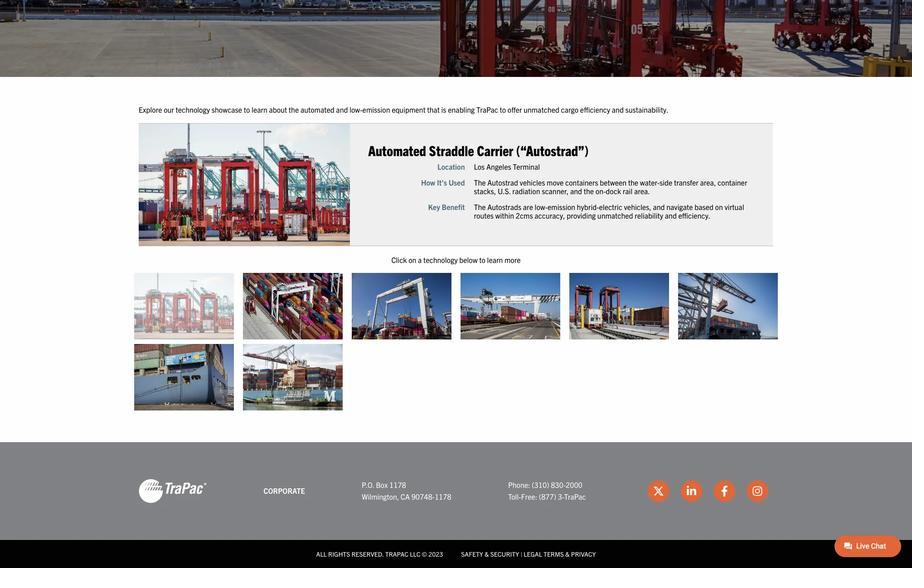 Task type: vqa. For each thing, say whether or not it's contained in the screenshot.
'rail'
yes



Task type: locate. For each thing, give the bounding box(es) containing it.
below
[[459, 256, 478, 265]]

1 vertical spatial technology
[[423, 256, 458, 265]]

the inside the autostrads are low-emission hybrid-electric vehicles, and navigate based on virtual routes within 2cms accuracy, providing unmatched reliability and efficiency.
[[474, 202, 486, 211]]

1 vertical spatial emission
[[548, 202, 576, 211]]

scanner,
[[542, 186, 569, 196]]

los angeles terminal
[[474, 162, 540, 171]]

vehicles
[[520, 178, 545, 187]]

the left water-
[[629, 178, 639, 187]]

angeles
[[487, 162, 511, 171]]

1 horizontal spatial on
[[715, 202, 723, 211]]

1 horizontal spatial &
[[565, 551, 570, 559]]

within
[[496, 211, 514, 220]]

safety & security link
[[461, 551, 519, 559]]

between
[[600, 178, 627, 187]]

reliability
[[635, 211, 664, 220]]

key
[[428, 202, 440, 211]]

the down los
[[474, 178, 486, 187]]

1 vertical spatial low-
[[535, 202, 548, 211]]

1 vertical spatial unmatched
[[598, 211, 633, 220]]

0 vertical spatial 1178
[[389, 481, 406, 490]]

1 horizontal spatial emission
[[548, 202, 576, 211]]

area,
[[700, 178, 716, 187]]

move
[[547, 178, 564, 187]]

efficiency
[[580, 105, 610, 114]]

0 horizontal spatial &
[[485, 551, 489, 559]]

wilmington,
[[362, 493, 399, 502]]

0 vertical spatial low-
[[350, 105, 363, 114]]

navigate
[[667, 202, 693, 211]]

rail
[[623, 186, 633, 196]]

key benefit
[[428, 202, 465, 211]]

on left a
[[409, 256, 416, 265]]

1 vertical spatial learn
[[487, 256, 503, 265]]

and right automated
[[336, 105, 348, 114]]

on right based
[[715, 202, 723, 211]]

hybrid-
[[577, 202, 599, 211]]

0 horizontal spatial learn
[[252, 105, 267, 114]]

0 vertical spatial learn
[[252, 105, 267, 114]]

click
[[391, 256, 407, 265]]

on inside the autostrads are low-emission hybrid-electric vehicles, and navigate based on virtual routes within 2cms accuracy, providing unmatched reliability and efficiency.
[[715, 202, 723, 211]]

the
[[474, 178, 486, 187], [474, 202, 486, 211]]

emission
[[363, 105, 390, 114], [548, 202, 576, 211]]

1 horizontal spatial unmatched
[[598, 211, 633, 220]]

0 horizontal spatial 1178
[[389, 481, 406, 490]]

explore
[[139, 105, 162, 114]]

transfer
[[674, 178, 699, 187]]

trapac inside the 'automated straddle carrier ("autostrad")' 'main content'
[[476, 105, 498, 114]]

0 horizontal spatial low-
[[350, 105, 363, 114]]

830-
[[551, 481, 566, 490]]

trapac right enabling
[[476, 105, 498, 114]]

0 vertical spatial unmatched
[[524, 105, 559, 114]]

containers
[[566, 178, 599, 187]]

1 horizontal spatial low-
[[535, 202, 548, 211]]

and right reliability
[[665, 211, 677, 220]]

providing
[[567, 211, 596, 220]]

trapac inside phone: (310) 830-2000 toll-free: (877) 3-trapac
[[564, 493, 586, 502]]

explore our technology showcase to learn about the automated and low-emission equipment that is enabling trapac to offer unmatched cargo efficiency and sustainability.
[[139, 105, 668, 114]]

2 & from the left
[[565, 551, 570, 559]]

0 vertical spatial the
[[474, 178, 486, 187]]

trapac los angeles automated straddle carrier image
[[139, 124, 350, 246], [134, 274, 234, 340]]

1 horizontal spatial trapac
[[564, 493, 586, 502]]

(310)
[[532, 481, 549, 490]]

1178 right ca
[[435, 493, 451, 502]]

and inside the autostrad vehicles move containers between the water-side transfer area, container stacks, u.s. radiation scanner, and the on-dock rail area.
[[571, 186, 582, 196]]

more
[[505, 256, 521, 265]]

emission inside the autostrads are low-emission hybrid-electric vehicles, and navigate based on virtual routes within 2cms accuracy, providing unmatched reliability and efficiency.
[[548, 202, 576, 211]]

efficiency.
[[679, 211, 711, 220]]

dock
[[606, 186, 621, 196]]

the autostrads are low-emission hybrid-electric vehicles, and navigate based on virtual routes within 2cms accuracy, providing unmatched reliability and efficiency.
[[474, 202, 744, 220]]

ca
[[401, 493, 410, 502]]

1178 up ca
[[389, 481, 406, 490]]

unmatched down dock
[[598, 211, 633, 220]]

low- inside the autostrads are low-emission hybrid-electric vehicles, and navigate based on virtual routes within 2cms accuracy, providing unmatched reliability and efficiency.
[[535, 202, 548, 211]]

benefit
[[442, 202, 465, 211]]

1 vertical spatial the
[[474, 202, 486, 211]]

("autostrad")
[[516, 141, 589, 159]]

is
[[441, 105, 446, 114]]

low- right automated
[[350, 105, 363, 114]]

click on a technology below to learn more
[[391, 256, 521, 265]]

1 horizontal spatial learn
[[487, 256, 503, 265]]

1 horizontal spatial to
[[479, 256, 486, 265]]

sustainability.
[[625, 105, 668, 114]]

the
[[289, 105, 299, 114], [629, 178, 639, 187], [584, 186, 594, 196]]

learn
[[252, 105, 267, 114], [487, 256, 503, 265]]

0 horizontal spatial to
[[244, 105, 250, 114]]

the inside the autostrad vehicles move containers between the water-side transfer area, container stacks, u.s. radiation scanner, and the on-dock rail area.
[[474, 178, 486, 187]]

container
[[718, 178, 748, 187]]

unmatched right offer
[[524, 105, 559, 114]]

learn left more
[[487, 256, 503, 265]]

0 horizontal spatial technology
[[176, 105, 210, 114]]

trapac down 2000
[[564, 493, 586, 502]]

and up hybrid-
[[571, 186, 582, 196]]

learn left about
[[252, 105, 267, 114]]

the right about
[[289, 105, 299, 114]]

0 vertical spatial trapac
[[476, 105, 498, 114]]

0 horizontal spatial emission
[[363, 105, 390, 114]]

straddle
[[429, 141, 474, 159]]

to right below
[[479, 256, 486, 265]]

the left on- at top
[[584, 186, 594, 196]]

low-
[[350, 105, 363, 114], [535, 202, 548, 211]]

©
[[422, 551, 427, 559]]

reserved.
[[352, 551, 384, 559]]

0 horizontal spatial trapac
[[476, 105, 498, 114]]

unmatched
[[524, 105, 559, 114], [598, 211, 633, 220]]

& right safety
[[485, 551, 489, 559]]

the for the autostrad vehicles move containers between the water-side transfer area, container stacks, u.s. radiation scanner, and the on-dock rail area.
[[474, 178, 486, 187]]

automated
[[301, 105, 334, 114]]

(877)
[[539, 493, 556, 502]]

phone: (310) 830-2000 toll-free: (877) 3-trapac
[[508, 481, 586, 502]]

radiation
[[513, 186, 540, 196]]

0 horizontal spatial the
[[289, 105, 299, 114]]

to right showcase
[[244, 105, 250, 114]]

1 vertical spatial trapac
[[564, 493, 586, 502]]

technology
[[176, 105, 210, 114], [423, 256, 458, 265]]

and
[[336, 105, 348, 114], [612, 105, 624, 114], [571, 186, 582, 196], [653, 202, 665, 211], [665, 211, 677, 220]]

2023
[[429, 551, 443, 559]]

used
[[449, 178, 465, 187]]

the down stacks,
[[474, 202, 486, 211]]

legal terms & privacy link
[[524, 551, 596, 559]]

routes
[[474, 211, 494, 220]]

0 vertical spatial on
[[715, 202, 723, 211]]

automated straddle carrier ("autostrad") main content
[[130, 104, 912, 416]]

emission down scanner,
[[548, 202, 576, 211]]

equipment
[[392, 105, 426, 114]]

& right terms
[[565, 551, 570, 559]]

2 the from the top
[[474, 202, 486, 211]]

that
[[427, 105, 440, 114]]

technology right a
[[423, 256, 458, 265]]

corporate
[[264, 487, 305, 496]]

trapac
[[476, 105, 498, 114], [564, 493, 586, 502]]

low- right are
[[535, 202, 548, 211]]

to left offer
[[500, 105, 506, 114]]

1 vertical spatial 1178
[[435, 493, 451, 502]]

how it's used
[[421, 178, 465, 187]]

&
[[485, 551, 489, 559], [565, 551, 570, 559]]

emission left equipment
[[363, 105, 390, 114]]

llc
[[410, 551, 420, 559]]

footer
[[0, 443, 912, 569]]

90748-
[[412, 493, 435, 502]]

1 vertical spatial on
[[409, 256, 416, 265]]

technology right our
[[176, 105, 210, 114]]

2 horizontal spatial to
[[500, 105, 506, 114]]

1 the from the top
[[474, 178, 486, 187]]



Task type: describe. For each thing, give the bounding box(es) containing it.
1 horizontal spatial 1178
[[435, 493, 451, 502]]

security
[[490, 551, 519, 559]]

footer containing p.o. box 1178
[[0, 443, 912, 569]]

all rights reserved. trapac llc © 2023
[[316, 551, 443, 559]]

autostrad
[[488, 178, 518, 187]]

safety & security | legal terms & privacy
[[461, 551, 596, 559]]

terminal
[[513, 162, 540, 171]]

trapac los angeles automated radiation scanning image
[[569, 274, 669, 340]]

trapac
[[385, 551, 408, 559]]

our
[[164, 105, 174, 114]]

u.s.
[[498, 186, 511, 196]]

1 vertical spatial trapac los angeles automated straddle carrier image
[[134, 274, 234, 340]]

water-
[[640, 178, 660, 187]]

side
[[660, 178, 673, 187]]

2 horizontal spatial the
[[629, 178, 639, 187]]

location
[[438, 162, 465, 171]]

phone:
[[508, 481, 530, 490]]

showcase
[[212, 105, 242, 114]]

cargo
[[561, 105, 579, 114]]

electric
[[599, 202, 623, 211]]

a
[[418, 256, 422, 265]]

2cms
[[516, 211, 533, 220]]

0 vertical spatial technology
[[176, 105, 210, 114]]

it's
[[437, 178, 447, 187]]

based
[[695, 202, 714, 211]]

privacy
[[571, 551, 596, 559]]

virtual
[[725, 202, 744, 211]]

area.
[[634, 186, 650, 196]]

los
[[474, 162, 485, 171]]

enabling
[[448, 105, 475, 114]]

are
[[523, 202, 533, 211]]

3-
[[558, 493, 564, 502]]

rights
[[328, 551, 350, 559]]

automated straddle carrier ("autostrad")
[[368, 141, 589, 159]]

and right efficiency
[[612, 105, 624, 114]]

p.o. box 1178 wilmington, ca 90748-1178
[[362, 481, 451, 502]]

stacks,
[[474, 186, 496, 196]]

terms
[[544, 551, 564, 559]]

autostrads
[[488, 202, 522, 211]]

on-
[[596, 186, 606, 196]]

the autostrad vehicles move containers between the water-side transfer area, container stacks, u.s. radiation scanner, and the on-dock rail area.
[[474, 178, 748, 196]]

how
[[421, 178, 436, 187]]

trapac los angeles automated stacking crane image
[[243, 274, 343, 340]]

1 & from the left
[[485, 551, 489, 559]]

about
[[269, 105, 287, 114]]

corporate image
[[139, 479, 207, 504]]

unmatched inside the autostrads are low-emission hybrid-electric vehicles, and navigate based on virtual routes within 2cms accuracy, providing unmatched reliability and efficiency.
[[598, 211, 633, 220]]

0 horizontal spatial on
[[409, 256, 416, 265]]

all
[[316, 551, 327, 559]]

|
[[521, 551, 522, 559]]

accuracy,
[[535, 211, 565, 220]]

legal
[[524, 551, 542, 559]]

1 horizontal spatial technology
[[423, 256, 458, 265]]

box
[[376, 481, 388, 490]]

free:
[[521, 493, 537, 502]]

offer
[[508, 105, 522, 114]]

2000
[[566, 481, 583, 490]]

0 vertical spatial emission
[[363, 105, 390, 114]]

toll-
[[508, 493, 521, 502]]

0 vertical spatial trapac los angeles automated straddle carrier image
[[139, 124, 350, 246]]

the for the autostrads are low-emission hybrid-electric vehicles, and navigate based on virtual routes within 2cms accuracy, providing unmatched reliability and efficiency.
[[474, 202, 486, 211]]

0 horizontal spatial unmatched
[[524, 105, 559, 114]]

automated
[[368, 141, 426, 159]]

p.o.
[[362, 481, 374, 490]]

carrier
[[477, 141, 514, 159]]

safety
[[461, 551, 483, 559]]

1 horizontal spatial the
[[584, 186, 594, 196]]

and left navigate
[[653, 202, 665, 211]]

vehicles,
[[624, 202, 652, 211]]



